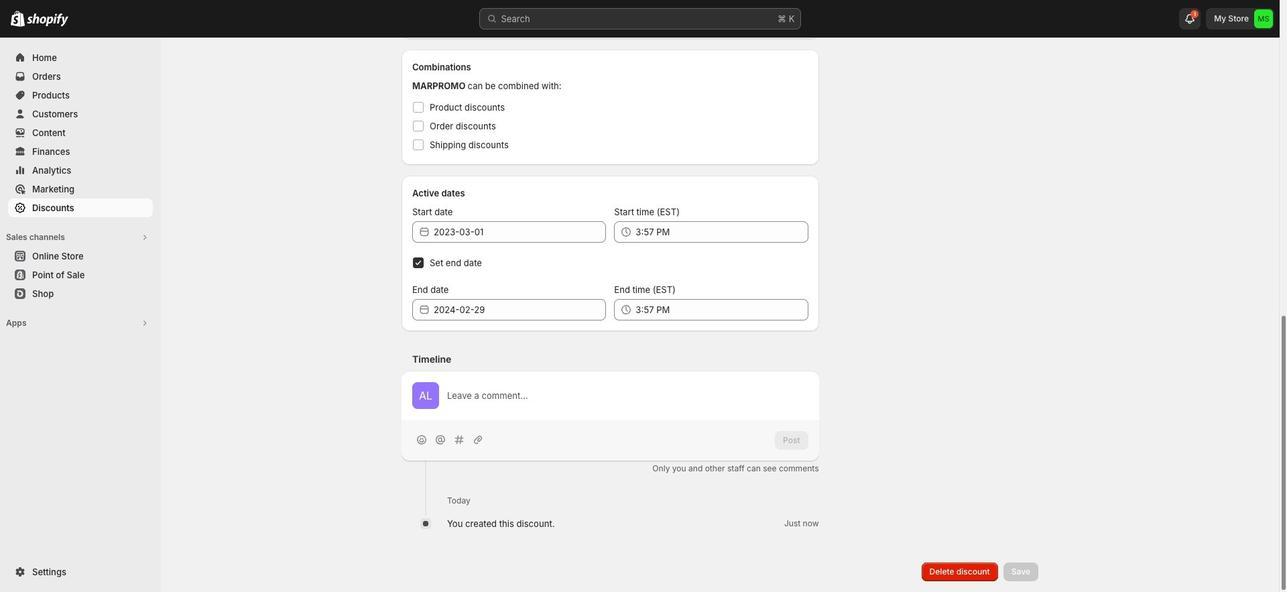 Task type: describe. For each thing, give the bounding box(es) containing it.
avatar with initials a l image
[[412, 382, 439, 409]]

my store image
[[1254, 9, 1273, 28]]

Enter time text field
[[636, 299, 808, 320]]

yyyy-mm-dd text field for enter time text box
[[434, 299, 606, 320]]



Task type: vqa. For each thing, say whether or not it's contained in the screenshot.
to
no



Task type: locate. For each thing, give the bounding box(es) containing it.
Enter time text field
[[636, 221, 808, 243]]

Leave a comment... text field
[[447, 389, 808, 402]]

2 yyyy-mm-dd text field from the top
[[434, 299, 606, 320]]

0 horizontal spatial shopify image
[[11, 11, 25, 27]]

1 vertical spatial yyyy-mm-dd text field
[[434, 299, 606, 320]]

1 yyyy-mm-dd text field from the top
[[434, 221, 606, 243]]

shopify image
[[11, 11, 25, 27], [27, 13, 68, 27]]

1 horizontal spatial shopify image
[[27, 13, 68, 27]]

YYYY-MM-DD text field
[[434, 221, 606, 243], [434, 299, 606, 320]]

0 vertical spatial yyyy-mm-dd text field
[[434, 221, 606, 243]]

yyyy-mm-dd text field for enter time text field
[[434, 221, 606, 243]]



